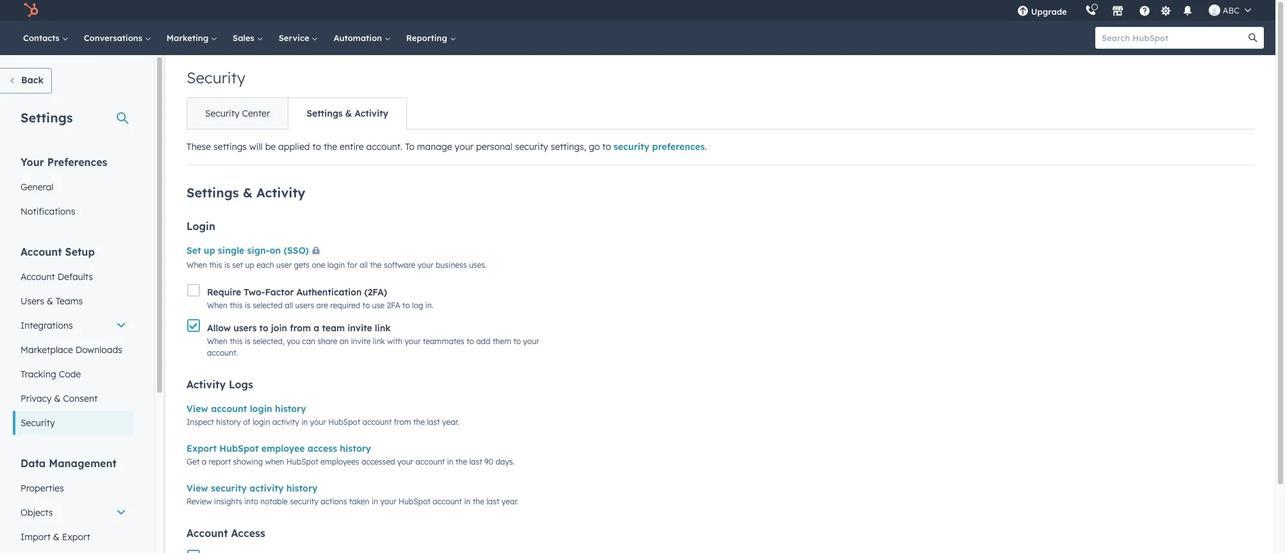 Task type: describe. For each thing, give the bounding box(es) containing it.
history inside view security activity history review insights into notable security actions taken in your hubspot account in the last year.
[[286, 483, 318, 494]]

account defaults
[[21, 271, 93, 283]]

factor
[[265, 287, 294, 298]]

& for settings & activity link
[[345, 108, 352, 119]]

gets
[[294, 260, 310, 270]]

require two-factor authentication (2fa) when this is selected all users are required to use 2fa to log in.
[[207, 287, 434, 311]]

privacy
[[21, 393, 52, 405]]

90
[[485, 457, 494, 467]]

settings image
[[1160, 5, 1172, 17]]

these
[[187, 141, 211, 153]]

2 vertical spatial activity
[[187, 378, 226, 391]]

1 vertical spatial link
[[373, 336, 385, 346]]

1 horizontal spatial activity
[[256, 185, 305, 201]]

account inside view security activity history review insights into notable security actions taken in your hubspot account in the last year.
[[433, 497, 462, 506]]

in inside the view account login history inspect history of login activity in your hubspot account from the last year.
[[301, 417, 308, 427]]

account. inside "allow users to join from a team invite link when this is selected, you can share an invite link with your teammates to add them to your account."
[[207, 348, 238, 358]]

hubspot inside view security activity history review insights into notable security actions taken in your hubspot account in the last year.
[[399, 497, 431, 506]]

account for account access
[[187, 527, 228, 540]]

back link
[[0, 68, 52, 94]]

your right them
[[523, 336, 539, 346]]

in inside export hubspot employee access history get a report showing when hubspot employees accessed your account in the last 90 days.
[[447, 457, 454, 467]]

downloads
[[75, 344, 122, 356]]

software
[[384, 260, 415, 270]]

users inside "allow users to join from a team invite link when this is selected, you can share an invite link with your teammates to add them to your account."
[[233, 322, 257, 334]]

marketplace downloads link
[[13, 338, 134, 362]]

login
[[187, 220, 215, 233]]

setup
[[65, 246, 95, 258]]

allow
[[207, 322, 231, 334]]

account defaults link
[[13, 265, 134, 289]]

year. inside view security activity history review insights into notable security actions taken in your hubspot account in the last year.
[[502, 497, 519, 506]]

objects
[[21, 507, 53, 519]]

calling icon image
[[1085, 5, 1097, 17]]

defaults
[[57, 271, 93, 283]]

consent
[[63, 393, 98, 405]]

selected,
[[253, 336, 285, 346]]

tracking
[[21, 369, 56, 380]]

to up selected,
[[259, 322, 268, 334]]

add
[[476, 336, 491, 346]]

2fa
[[387, 301, 400, 311]]

authentication
[[296, 287, 362, 298]]

security right the go
[[614, 141, 650, 153]]

integrations
[[21, 320, 73, 331]]

1 horizontal spatial settings
[[187, 185, 239, 201]]

marketing
[[167, 33, 211, 43]]

settings,
[[551, 141, 586, 153]]

this inside "allow users to join from a team invite link when this is selected, you can share an invite link with your teammates to add them to your account."
[[230, 336, 243, 346]]

showing
[[233, 457, 263, 467]]

from inside the view account login history inspect history of login activity in your hubspot account from the last year.
[[394, 417, 411, 427]]

help image
[[1139, 6, 1151, 17]]

required
[[330, 301, 360, 311]]

will
[[249, 141, 263, 153]]

access
[[231, 527, 265, 540]]

data management element
[[13, 456, 134, 553]]

center
[[242, 108, 270, 119]]

teams
[[56, 296, 83, 307]]

0 horizontal spatial settings & activity
[[187, 185, 305, 201]]

(sso)
[[284, 245, 309, 256]]

calling icon button
[[1080, 2, 1102, 19]]

in.
[[425, 301, 434, 311]]

go
[[589, 141, 600, 153]]

1 vertical spatial up
[[245, 260, 254, 270]]

applied
[[278, 141, 310, 153]]

into
[[244, 497, 258, 506]]

when inside require two-factor authentication (2fa) when this is selected all users are required to use 2fa to log in.
[[207, 301, 228, 311]]

(2fa)
[[364, 287, 387, 298]]

search button
[[1242, 27, 1264, 49]]

settings
[[214, 141, 247, 153]]

you
[[287, 336, 300, 346]]

when inside "allow users to join from a team invite link when this is selected, you can share an invite link with your teammates to add them to your account."
[[207, 336, 228, 346]]

is inside "allow users to join from a team invite link when this is selected, you can share an invite link with your teammates to add them to your account."
[[245, 336, 251, 346]]

be
[[265, 141, 276, 153]]

preferences
[[47, 156, 107, 169]]

uses.
[[469, 260, 487, 270]]

contacts
[[23, 33, 62, 43]]

properties
[[21, 483, 64, 494]]

employee
[[261, 443, 305, 454]]

last for access
[[469, 457, 482, 467]]

activity inside "navigation"
[[355, 108, 388, 119]]

your inside export hubspot employee access history get a report showing when hubspot employees accessed your account in the last 90 days.
[[397, 457, 414, 467]]

automation link
[[326, 21, 399, 55]]

navigation containing security center
[[187, 97, 407, 129]]

team
[[322, 322, 345, 334]]

users & teams link
[[13, 289, 134, 313]]

hubspot down employee
[[286, 457, 318, 467]]

the inside export hubspot employee access history get a report showing when hubspot employees accessed your account in the last 90 days.
[[456, 457, 467, 467]]

review
[[187, 497, 212, 506]]

are
[[316, 301, 328, 311]]

all inside require two-factor authentication (2fa) when this is selected all users are required to use 2fa to log in.
[[285, 301, 293, 311]]

Search HubSpot search field
[[1096, 27, 1253, 49]]

user
[[276, 260, 292, 270]]

account access
[[187, 527, 265, 540]]

to left use
[[363, 301, 370, 311]]

inspect
[[187, 417, 214, 427]]

security preferences link
[[614, 141, 705, 153]]

marketplace downloads
[[21, 344, 122, 356]]

history up employee
[[275, 403, 306, 415]]

preferences
[[652, 141, 705, 153]]

employees
[[321, 457, 359, 467]]

& for import & export link
[[53, 531, 60, 543]]

your inside the view account login history inspect history of login activity in your hubspot account from the last year.
[[310, 417, 326, 427]]

users & teams
[[21, 296, 83, 307]]

settings link
[[1158, 4, 1174, 17]]

logs
[[229, 378, 253, 391]]

year. inside the view account login history inspect history of login activity in your hubspot account from the last year.
[[442, 417, 459, 427]]

automation
[[334, 33, 384, 43]]

help button
[[1134, 0, 1156, 21]]

your inside view security activity history review insights into notable security actions taken in your hubspot account in the last year.
[[380, 497, 396, 506]]

to right them
[[514, 336, 521, 346]]

tracking code link
[[13, 362, 134, 387]]

abc
[[1223, 5, 1240, 15]]

your right manage
[[455, 141, 474, 153]]

set up single sign-on (sso) button
[[187, 243, 325, 260]]

activity inside view security activity history review insights into notable security actions taken in your hubspot account in the last year.
[[250, 483, 284, 494]]

0 horizontal spatial settings
[[21, 110, 73, 126]]

security inside security link
[[21, 417, 55, 429]]

to left log
[[402, 301, 410, 311]]

marketplaces button
[[1104, 0, 1131, 21]]

data management
[[21, 457, 117, 470]]

security left actions
[[290, 497, 319, 506]]

selected
[[253, 301, 283, 311]]

security inside "security center" link
[[205, 108, 240, 119]]

sales link
[[225, 21, 271, 55]]



Task type: vqa. For each thing, say whether or not it's contained in the screenshot.
Export
yes



Task type: locate. For each thing, give the bounding box(es) containing it.
0 horizontal spatial a
[[202, 457, 207, 467]]

export hubspot employee access history get a report showing when hubspot employees accessed your account in the last 90 days.
[[187, 443, 515, 467]]

& down will
[[243, 185, 253, 201]]

settings up the login
[[187, 185, 239, 201]]

your right accessed
[[397, 457, 414, 467]]

0 vertical spatial account
[[21, 246, 62, 258]]

your right with
[[405, 336, 421, 346]]

to right the go
[[603, 141, 611, 153]]

view up review
[[187, 483, 208, 494]]

0 vertical spatial activity
[[355, 108, 388, 119]]

& inside import & export link
[[53, 531, 60, 543]]

account setup element
[[13, 245, 134, 435]]

2 vertical spatial security
[[21, 417, 55, 429]]

1 horizontal spatial last
[[469, 457, 482, 467]]

settings down back
[[21, 110, 73, 126]]

& inside privacy & consent link
[[54, 393, 61, 405]]

hubspot up the showing at the bottom of page
[[219, 443, 259, 454]]

account. left to
[[366, 141, 403, 153]]

notable
[[260, 497, 288, 506]]

1 horizontal spatial export
[[187, 443, 217, 454]]

privacy & consent link
[[13, 387, 134, 411]]

up
[[204, 245, 215, 256], [245, 260, 254, 270]]

login up of
[[250, 403, 272, 415]]

menu containing abc
[[1008, 0, 1260, 21]]

each
[[257, 260, 274, 270]]

activity
[[355, 108, 388, 119], [256, 185, 305, 201], [187, 378, 226, 391]]

this inside require two-factor authentication (2fa) when this is selected all users are required to use 2fa to log in.
[[230, 301, 243, 311]]

from inside "allow users to join from a team invite link when this is selected, you can share an invite link with your teammates to add them to your account."
[[290, 322, 311, 334]]

notifications link
[[13, 199, 134, 224]]

security down privacy
[[21, 417, 55, 429]]

1 vertical spatial security
[[205, 108, 240, 119]]

0 horizontal spatial up
[[204, 245, 215, 256]]

0 vertical spatial view
[[187, 403, 208, 415]]

1 view from the top
[[187, 403, 208, 415]]

2 vertical spatial this
[[230, 336, 243, 346]]

when
[[187, 260, 207, 270], [207, 301, 228, 311], [207, 336, 228, 346]]

your preferences element
[[13, 155, 134, 224]]

view
[[187, 403, 208, 415], [187, 483, 208, 494]]

when down set
[[187, 260, 207, 270]]

view for view account login history
[[187, 403, 208, 415]]

1 vertical spatial view
[[187, 483, 208, 494]]

view inside view security activity history review insights into notable security actions taken in your hubspot account in the last year.
[[187, 483, 208, 494]]

export down the objects button
[[62, 531, 90, 543]]

contacts link
[[15, 21, 76, 55]]

& up the entire
[[345, 108, 352, 119]]

report
[[209, 457, 231, 467]]

2 vertical spatial account
[[187, 527, 228, 540]]

1 horizontal spatial a
[[314, 322, 319, 334]]

is inside require two-factor authentication (2fa) when this is selected all users are required to use 2fa to log in.
[[245, 301, 251, 311]]

2 horizontal spatial last
[[487, 497, 500, 506]]

account down review
[[187, 527, 228, 540]]

security up "security center" link
[[187, 68, 245, 87]]

1 vertical spatial is
[[245, 301, 251, 311]]

0 vertical spatial up
[[204, 245, 215, 256]]

& inside users & teams 'link'
[[47, 296, 53, 307]]

history
[[275, 403, 306, 415], [216, 417, 241, 427], [340, 443, 371, 454], [286, 483, 318, 494]]

settings inside settings & activity link
[[307, 108, 343, 119]]

hubspot image
[[23, 3, 38, 18]]

history inside export hubspot employee access history get a report showing when hubspot employees accessed your account in the last 90 days.
[[340, 443, 371, 454]]

allow users to join from a team invite link when this is selected, you can share an invite link with your teammates to add them to your account.
[[207, 322, 539, 358]]

1 horizontal spatial year.
[[502, 497, 519, 506]]

0 vertical spatial from
[[290, 322, 311, 334]]

hubspot up export hubspot employee access history get a report showing when hubspot employees accessed your account in the last 90 days.
[[328, 417, 360, 427]]

last inside view security activity history review insights into notable security actions taken in your hubspot account in the last year.
[[487, 497, 500, 506]]

activity left logs
[[187, 378, 226, 391]]

1 vertical spatial activity
[[250, 483, 284, 494]]

sales
[[233, 33, 257, 43]]

access
[[308, 443, 337, 454]]

this down "single"
[[209, 260, 222, 270]]

export inside export hubspot employee access history get a report showing when hubspot employees accessed your account in the last 90 days.
[[187, 443, 217, 454]]

your right taken
[[380, 497, 396, 506]]

1 vertical spatial login
[[250, 403, 272, 415]]

2 vertical spatial login
[[253, 417, 270, 427]]

.
[[705, 141, 707, 153]]

0 vertical spatial link
[[375, 322, 391, 334]]

1 horizontal spatial account.
[[366, 141, 403, 153]]

export hubspot employee access history button
[[187, 441, 371, 456]]

general
[[21, 181, 53, 193]]

1 vertical spatial from
[[394, 417, 411, 427]]

invite right an
[[351, 336, 371, 346]]

0 horizontal spatial export
[[62, 531, 90, 543]]

0 horizontal spatial account.
[[207, 348, 238, 358]]

login
[[327, 260, 345, 270], [250, 403, 272, 415], [253, 417, 270, 427]]

0 vertical spatial a
[[314, 322, 319, 334]]

history left of
[[216, 417, 241, 427]]

the inside the view account login history inspect history of login activity in your hubspot account from the last year.
[[413, 417, 425, 427]]

0 vertical spatial settings & activity
[[307, 108, 388, 119]]

is left selected,
[[245, 336, 251, 346]]

& right users
[[47, 296, 53, 307]]

users inside require two-factor authentication (2fa) when this is selected all users are required to use 2fa to log in.
[[295, 301, 314, 311]]

0 horizontal spatial last
[[427, 417, 440, 427]]

view account login history inspect history of login activity in your hubspot account from the last year.
[[187, 403, 459, 427]]

a inside export hubspot employee access history get a report showing when hubspot employees accessed your account in the last 90 days.
[[202, 457, 207, 467]]

brad klo image
[[1209, 4, 1220, 16]]

year.
[[442, 417, 459, 427], [502, 497, 519, 506]]

0 horizontal spatial users
[[233, 322, 257, 334]]

notifications button
[[1177, 0, 1199, 21]]

your up access
[[310, 417, 326, 427]]

& right import
[[53, 531, 60, 543]]

abc button
[[1201, 0, 1259, 21]]

settings up the entire
[[307, 108, 343, 119]]

all right the for
[[360, 260, 368, 270]]

activity inside the view account login history inspect history of login activity in your hubspot account from the last year.
[[272, 417, 299, 427]]

2 vertical spatial when
[[207, 336, 228, 346]]

log
[[412, 301, 423, 311]]

1 horizontal spatial users
[[295, 301, 314, 311]]

1 vertical spatial invite
[[351, 336, 371, 346]]

1 vertical spatial year.
[[502, 497, 519, 506]]

to right applied at top
[[312, 141, 321, 153]]

0 vertical spatial login
[[327, 260, 345, 270]]

1 horizontal spatial all
[[360, 260, 368, 270]]

a right get
[[202, 457, 207, 467]]

link up with
[[375, 322, 391, 334]]

marketplace
[[21, 344, 73, 356]]

your left business
[[418, 260, 434, 270]]

2 horizontal spatial activity
[[355, 108, 388, 119]]

one
[[312, 260, 325, 270]]

last inside the view account login history inspect history of login activity in your hubspot account from the last year.
[[427, 417, 440, 427]]

upgrade image
[[1017, 6, 1029, 17]]

marketplaces image
[[1112, 6, 1124, 17]]

with
[[387, 336, 402, 346]]

settings
[[307, 108, 343, 119], [21, 110, 73, 126], [187, 185, 239, 201]]

settings & activity link
[[288, 98, 406, 129]]

0 vertical spatial activity
[[272, 417, 299, 427]]

0 vertical spatial year.
[[442, 417, 459, 427]]

these settings will be applied to the entire account. to manage your personal security settings, go to security preferences .
[[187, 141, 707, 153]]

view security activity history review insights into notable security actions taken in your hubspot account in the last year.
[[187, 483, 519, 506]]

from up accessed
[[394, 417, 411, 427]]

link left with
[[373, 336, 385, 346]]

this down require
[[230, 301, 243, 311]]

them
[[493, 336, 511, 346]]

history up notable
[[286, 483, 318, 494]]

sign-
[[247, 245, 270, 256]]

users left are
[[295, 301, 314, 311]]

navigation
[[187, 97, 407, 129]]

account up users
[[21, 271, 55, 283]]

0 horizontal spatial year.
[[442, 417, 459, 427]]

login right of
[[253, 417, 270, 427]]

for
[[347, 260, 357, 270]]

marketing link
[[159, 21, 225, 55]]

0 vertical spatial this
[[209, 260, 222, 270]]

activity up employee
[[272, 417, 299, 427]]

1 vertical spatial settings & activity
[[187, 185, 305, 201]]

last for history
[[487, 497, 500, 506]]

to
[[312, 141, 321, 153], [603, 141, 611, 153], [363, 301, 370, 311], [402, 301, 410, 311], [259, 322, 268, 334], [467, 336, 474, 346], [514, 336, 521, 346]]

last
[[427, 417, 440, 427], [469, 457, 482, 467], [487, 497, 500, 506]]

account for account setup
[[21, 246, 62, 258]]

view inside the view account login history inspect history of login activity in your hubspot account from the last year.
[[187, 403, 208, 415]]

settings & activity up the entire
[[307, 108, 388, 119]]

1 vertical spatial activity
[[256, 185, 305, 201]]

to
[[405, 141, 415, 153]]

search image
[[1249, 33, 1258, 42]]

0 vertical spatial all
[[360, 260, 368, 270]]

security left settings,
[[515, 141, 548, 153]]

actions
[[321, 497, 347, 506]]

& inside settings & activity link
[[345, 108, 352, 119]]

a inside "allow users to join from a team invite link when this is selected, you can share an invite link with your teammates to add them to your account."
[[314, 322, 319, 334]]

use
[[372, 301, 385, 311]]

view for view security activity history
[[187, 483, 208, 494]]

to left add
[[467, 336, 474, 346]]

0 vertical spatial invite
[[348, 322, 372, 334]]

when down require
[[207, 301, 228, 311]]

&
[[345, 108, 352, 119], [243, 185, 253, 201], [47, 296, 53, 307], [54, 393, 61, 405], [53, 531, 60, 543]]

account
[[21, 246, 62, 258], [21, 271, 55, 283], [187, 527, 228, 540]]

login left the for
[[327, 260, 345, 270]]

1 horizontal spatial from
[[394, 417, 411, 427]]

up right set at the top left of page
[[245, 260, 254, 270]]

activity down be
[[256, 185, 305, 201]]

settings & activity inside "navigation"
[[307, 108, 388, 119]]

settings & activity down will
[[187, 185, 305, 201]]

join
[[271, 322, 287, 334]]

is left set at the top left of page
[[224, 260, 230, 270]]

insights
[[214, 497, 242, 506]]

activity up notable
[[250, 483, 284, 494]]

& for users & teams 'link'
[[47, 296, 53, 307]]

reporting
[[406, 33, 450, 43]]

share
[[318, 336, 337, 346]]

& for privacy & consent link
[[54, 393, 61, 405]]

1 vertical spatial a
[[202, 457, 207, 467]]

view up inspect
[[187, 403, 208, 415]]

from up the you
[[290, 322, 311, 334]]

when down 'allow'
[[207, 336, 228, 346]]

1 horizontal spatial up
[[245, 260, 254, 270]]

activity up the entire
[[355, 108, 388, 119]]

& right privacy
[[54, 393, 61, 405]]

notifications image
[[1182, 6, 1194, 17]]

2 horizontal spatial settings
[[307, 108, 343, 119]]

users right 'allow'
[[233, 322, 257, 334]]

require
[[207, 287, 241, 298]]

0 vertical spatial account.
[[366, 141, 403, 153]]

1 vertical spatial account.
[[207, 348, 238, 358]]

1 horizontal spatial settings & activity
[[307, 108, 388, 119]]

2 view from the top
[[187, 483, 208, 494]]

security link
[[13, 411, 134, 435]]

export up get
[[187, 443, 217, 454]]

personal
[[476, 141, 513, 153]]

your
[[21, 156, 44, 169]]

0 horizontal spatial activity
[[187, 378, 226, 391]]

link
[[375, 322, 391, 334], [373, 336, 385, 346]]

account for account defaults
[[21, 271, 55, 283]]

upgrade
[[1031, 6, 1067, 17]]

notifications
[[21, 206, 75, 217]]

import
[[21, 531, 51, 543]]

management
[[49, 457, 117, 470]]

service link
[[271, 21, 326, 55]]

2 vertical spatial is
[[245, 336, 251, 346]]

taken
[[349, 497, 370, 506]]

hubspot right taken
[[399, 497, 431, 506]]

0 horizontal spatial all
[[285, 301, 293, 311]]

2 vertical spatial last
[[487, 497, 500, 506]]

this down 'allow'
[[230, 336, 243, 346]]

is
[[224, 260, 230, 270], [245, 301, 251, 311], [245, 336, 251, 346]]

tracking code
[[21, 369, 81, 380]]

1 vertical spatial when
[[207, 301, 228, 311]]

1 vertical spatial users
[[233, 322, 257, 334]]

hubspot inside the view account login history inspect history of login activity in your hubspot account from the last year.
[[328, 417, 360, 427]]

hubspot link
[[15, 3, 48, 18]]

from
[[290, 322, 311, 334], [394, 417, 411, 427]]

service
[[279, 33, 312, 43]]

0 horizontal spatial from
[[290, 322, 311, 334]]

0 vertical spatial export
[[187, 443, 217, 454]]

security left center
[[205, 108, 240, 119]]

all down factor
[[285, 301, 293, 311]]

up inside button
[[204, 245, 215, 256]]

1 vertical spatial account
[[21, 271, 55, 283]]

on
[[270, 245, 281, 256]]

0 vertical spatial security
[[187, 68, 245, 87]]

0 vertical spatial is
[[224, 260, 230, 270]]

1 vertical spatial all
[[285, 301, 293, 311]]

security up insights
[[211, 483, 247, 494]]

settings & activity
[[307, 108, 388, 119], [187, 185, 305, 201]]

invite up an
[[348, 322, 372, 334]]

0 vertical spatial when
[[187, 260, 207, 270]]

history up 'employees'
[[340, 443, 371, 454]]

users
[[21, 296, 44, 307]]

last inside export hubspot employee access history get a report showing when hubspot employees accessed your account in the last 90 days.
[[469, 457, 482, 467]]

is down two-
[[245, 301, 251, 311]]

activity
[[272, 417, 299, 427], [250, 483, 284, 494]]

the inside view security activity history review insights into notable security actions taken in your hubspot account in the last year.
[[473, 497, 484, 506]]

menu
[[1008, 0, 1260, 21]]

1 vertical spatial this
[[230, 301, 243, 311]]

0 vertical spatial last
[[427, 417, 440, 427]]

export inside data management element
[[62, 531, 90, 543]]

integrations button
[[13, 313, 134, 338]]

a up can
[[314, 322, 319, 334]]

account up account defaults
[[21, 246, 62, 258]]

account inside export hubspot employee access history get a report showing when hubspot employees accessed your account in the last 90 days.
[[416, 457, 445, 467]]

conversations
[[84, 33, 145, 43]]

0 vertical spatial users
[[295, 301, 314, 311]]

1 vertical spatial export
[[62, 531, 90, 543]]

up right set
[[204, 245, 215, 256]]

view security activity history link
[[187, 483, 318, 494]]

1 vertical spatial last
[[469, 457, 482, 467]]

account. down 'allow'
[[207, 348, 238, 358]]

users
[[295, 301, 314, 311], [233, 322, 257, 334]]

back
[[21, 74, 44, 86]]

your preferences
[[21, 156, 107, 169]]



